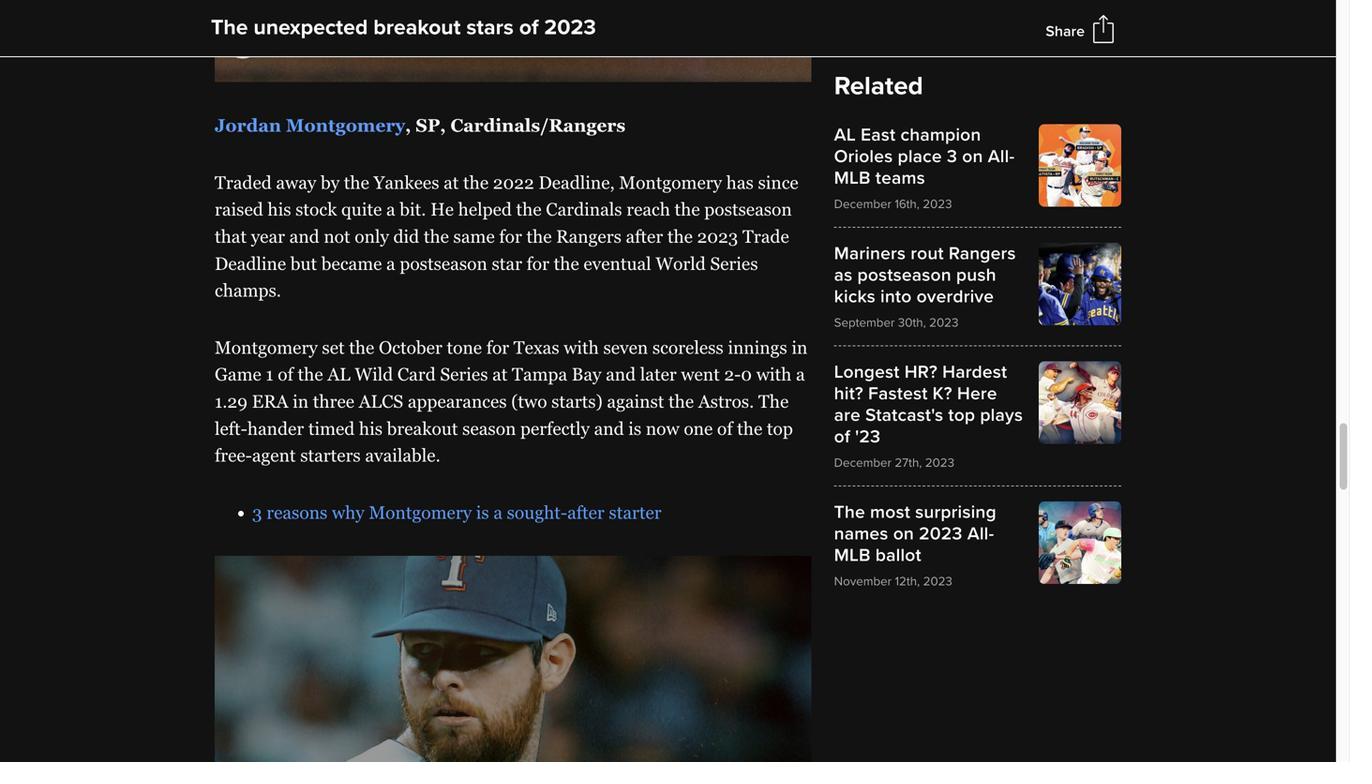 Task type: locate. For each thing, give the bounding box(es) containing it.
the up one
[[669, 391, 694, 412]]

3 left reasons
[[252, 502, 262, 523]]

postseason
[[704, 199, 792, 220], [400, 253, 487, 274], [857, 264, 951, 286]]

nov
[[271, 19, 295, 32]]

he
[[430, 199, 454, 220]]

a left the bit.
[[386, 199, 395, 220]]

series inside montgomery set the october tone for texas with seven scoreless innings in game 1 of the al wild card series at tampa bay and later went 2-0 with a 1.29 era in three alcs appearances (two starts) against the astros. the left-hander timed his breakout season perfectly and is now one of the top free-agent starters available.
[[440, 364, 488, 385]]

of right '1'
[[278, 364, 293, 385]]

the down 2022
[[516, 199, 542, 220]]

0 horizontal spatial at
[[444, 172, 459, 193]]

2023 inside al east champion orioles place 3 on all- mlb teams december 16th, 2023
[[923, 196, 952, 212]]

3 right place
[[947, 146, 957, 167]]

2023 right 27th,
[[925, 455, 954, 471]]

1 vertical spatial mlb media player group
[[215, 556, 812, 762]]

for right "star"
[[527, 253, 549, 274]]

'23
[[855, 426, 881, 448]]

world
[[656, 253, 706, 274]]

december down '23
[[834, 455, 892, 471]]

jordan montgomery link
[[215, 115, 405, 136]]

1 vertical spatial his
[[359, 418, 383, 439]]

perfectly
[[520, 418, 590, 439]]

0 vertical spatial on
[[962, 146, 983, 167]]

0:29
[[355, 19, 382, 32]]

top
[[948, 405, 975, 426], [767, 418, 793, 439]]

0 horizontal spatial postseason
[[400, 253, 487, 274]]

2 horizontal spatial postseason
[[857, 264, 951, 286]]

and up the 'but'
[[289, 226, 319, 247]]

his up year
[[268, 199, 291, 220]]

montgomery up '1'
[[215, 337, 318, 358]]

1 mlb from the top
[[834, 167, 871, 189]]

since
[[758, 172, 799, 193]]

texas
[[514, 337, 559, 358]]

1 horizontal spatial his
[[359, 418, 383, 439]]

hit?
[[834, 383, 863, 405]]

top left are
[[767, 418, 793, 439]]

has
[[726, 172, 754, 193]]

ha-
[[271, 37, 298, 56]]

1 vertical spatial on
[[893, 523, 914, 545]]

2023
[[544, 15, 596, 41], [314, 19, 343, 32], [923, 196, 952, 212], [697, 226, 738, 247], [929, 315, 959, 330], [925, 455, 954, 471], [919, 523, 962, 545], [923, 574, 952, 589]]

a left hit?
[[796, 364, 805, 385]]

tone
[[447, 337, 482, 358]]

the down he
[[424, 226, 449, 247]]

1 vertical spatial and
[[606, 364, 636, 385]]

on right names
[[893, 523, 914, 545]]

0 horizontal spatial top
[[767, 418, 793, 439]]

1 horizontal spatial rangers
[[949, 243, 1016, 264]]

all-
[[988, 146, 1015, 167], [967, 523, 994, 545]]

series down tone
[[440, 364, 488, 385]]

0 vertical spatial is
[[628, 418, 641, 439]]

rangers inside mariners rout rangers as postseason push kicks into overdrive september 30th, 2023
[[949, 243, 1016, 264]]

is inside montgomery set the october tone for texas with seven scoreless innings in game 1 of the al wild card series at tampa bay and later went 2-0 with a 1.29 era in three alcs appearances (two starts) against the astros. the left-hander timed his breakout season perfectly and is now one of the top free-agent starters available.
[[628, 418, 641, 439]]

eventual
[[584, 253, 651, 274]]

alcs
[[359, 391, 403, 412]]

postseason down has at the top right
[[704, 199, 792, 220]]

longest
[[834, 361, 900, 383]]

0 vertical spatial mlb media player group
[[215, 0, 812, 82]]

and down the against
[[594, 418, 624, 439]]

0 vertical spatial in
[[792, 337, 808, 358]]

breakout inside montgomery set the october tone for texas with seven scoreless innings in game 1 of the al wild card series at tampa bay and later went 2-0 with a 1.29 era in three alcs appearances (two starts) against the astros. the left-hander timed his breakout season perfectly and is now one of the top free-agent starters available.
[[387, 418, 458, 439]]

left-
[[215, 418, 247, 439]]

1 vertical spatial all-
[[967, 523, 994, 545]]

0 horizontal spatial the
[[211, 15, 248, 41]]

that
[[215, 226, 247, 247]]

place
[[898, 146, 942, 167]]

0 horizontal spatial al
[[327, 364, 350, 385]]

december inside al east champion orioles place 3 on all- mlb teams december 16th, 2023
[[834, 196, 892, 212]]

stock
[[295, 199, 337, 220]]

on right place
[[962, 146, 983, 167]]

,
[[405, 115, 411, 136]]

the down set on the left of page
[[298, 364, 323, 385]]

after left 'starter'
[[567, 502, 605, 523]]

rangers up overdrive
[[949, 243, 1016, 264]]

of left '23
[[834, 426, 850, 448]]

september
[[834, 315, 895, 330]]

0 vertical spatial al
[[834, 124, 856, 146]]

why
[[332, 502, 364, 523]]

the down astros.
[[737, 418, 762, 439]]

0 horizontal spatial series
[[440, 364, 488, 385]]

5,
[[299, 19, 310, 32]]

his inside montgomery set the october tone for texas with seven scoreless innings in game 1 of the al wild card series at tampa bay and later went 2-0 with a 1.29 era in three alcs appearances (two starts) against the astros. the left-hander timed his breakout season perfectly and is now one of the top free-agent starters available.
[[359, 418, 383, 439]]

for
[[499, 226, 522, 247], [527, 253, 549, 274], [486, 337, 509, 358]]

0 vertical spatial after
[[626, 226, 663, 247]]

2023 right the 16th,
[[923, 196, 952, 212]]

away
[[276, 172, 316, 193]]

but
[[290, 253, 317, 274]]

0 horizontal spatial in
[[293, 391, 309, 412]]

1 vertical spatial december
[[834, 455, 892, 471]]

1 horizontal spatial al
[[834, 124, 856, 146]]

·
[[347, 19, 351, 32]]

0 vertical spatial mlb
[[834, 167, 871, 189]]

postseason inside mariners rout rangers as postseason push kicks into overdrive september 30th, 2023
[[857, 264, 951, 286]]

montgomery
[[286, 115, 405, 136], [619, 172, 722, 193], [215, 337, 318, 358], [369, 502, 472, 523]]

0 vertical spatial his
[[268, 199, 291, 220]]

appearances
[[408, 391, 507, 412]]

after inside traded away by the yankees at the 2022 deadline, montgomery has since raised his stock quite a bit. he helped the cardinals reach the postseason that year and not only did the same for the rangers after the 2023 trade deadline but became a postseason star for the eventual world series champs.
[[626, 226, 663, 247]]

starter
[[609, 502, 662, 523]]

0 vertical spatial breakout
[[373, 15, 461, 41]]

the right astros.
[[758, 391, 789, 412]]

1 vertical spatial at
[[492, 364, 508, 385]]

for inside montgomery set the october tone for texas with seven scoreless innings in game 1 of the al wild card series at tampa bay and later went 2-0 with a 1.29 era in three alcs appearances (two starts) against the astros. the left-hander timed his breakout season perfectly and is now one of the top free-agent starters available.
[[486, 337, 509, 358]]

hr?
[[904, 361, 938, 383]]

1 horizontal spatial on
[[962, 146, 983, 167]]

0 horizontal spatial 3
[[252, 502, 262, 523]]

did
[[393, 226, 419, 247]]

the
[[211, 15, 248, 41], [758, 391, 789, 412], [834, 502, 865, 523]]

all- right champion
[[988, 146, 1015, 167]]

1 vertical spatial mlb
[[834, 545, 871, 566]]

and down seven
[[606, 364, 636, 385]]

on inside the most surprising names on 2023 all- mlb ballot november 12th, 2023
[[893, 523, 914, 545]]

mlb left teams
[[834, 167, 871, 189]]

in right era
[[293, 391, 309, 412]]

with up bay
[[564, 337, 599, 358]]

mlb up november on the bottom right of the page
[[834, 545, 871, 566]]

stars
[[466, 15, 514, 41]]

postseason up 30th,
[[857, 264, 951, 286]]

2023 down overdrive
[[929, 315, 959, 330]]

3
[[947, 146, 957, 167], [252, 502, 262, 523]]

surprising
[[915, 502, 996, 523]]

0 vertical spatial all-
[[988, 146, 1015, 167]]

reach
[[626, 199, 670, 220]]

at up he
[[444, 172, 459, 193]]

1 horizontal spatial after
[[626, 226, 663, 247]]

year
[[251, 226, 285, 247]]

2 vertical spatial for
[[486, 337, 509, 358]]

mariners rout rangers as postseason push kicks into overdrive element
[[834, 243, 1121, 330]]

top left plays
[[948, 405, 975, 426]]

1 vertical spatial after
[[567, 502, 605, 523]]

1 horizontal spatial the
[[758, 391, 789, 412]]

his inside traded away by the yankees at the 2022 deadline, montgomery has since raised his stock quite a bit. he helped the cardinals reach the postseason that year and not only did the same for the rangers after the 2023 trade deadline but became a postseason star for the eventual world series champs.
[[268, 199, 291, 220]]

ballot
[[875, 545, 921, 566]]

1 horizontal spatial at
[[492, 364, 508, 385]]

in right innings in the right top of the page
[[792, 337, 808, 358]]

is left sought-
[[476, 502, 489, 523]]

takes
[[385, 37, 426, 56]]

0 vertical spatial at
[[444, 172, 459, 193]]

0 horizontal spatial rangers
[[556, 226, 621, 247]]

2023 up world
[[697, 226, 738, 247]]

1 vertical spatial with
[[756, 364, 792, 385]]

series
[[710, 253, 758, 274], [440, 364, 488, 385]]

0 horizontal spatial on
[[893, 523, 914, 545]]

2023 right gold
[[544, 15, 596, 41]]

with right 0
[[756, 364, 792, 385]]

after
[[626, 226, 663, 247], [567, 502, 605, 523]]

0 horizontal spatial with
[[564, 337, 599, 358]]

all- inside al east champion orioles place 3 on all- mlb teams december 16th, 2023
[[988, 146, 1015, 167]]

al left 'east'
[[834, 124, 856, 146]]

1 horizontal spatial top
[[948, 405, 975, 426]]

at left 'tampa'
[[492, 364, 508, 385]]

2 horizontal spatial the
[[834, 502, 865, 523]]

his down alcs
[[359, 418, 383, 439]]

1 vertical spatial al
[[327, 364, 350, 385]]

1 december from the top
[[834, 196, 892, 212]]

helped
[[458, 199, 512, 220]]

0 vertical spatial series
[[710, 253, 758, 274]]

mlb
[[834, 167, 871, 189], [834, 545, 871, 566]]

december left the 16th,
[[834, 196, 892, 212]]

rangers down cardinals
[[556, 226, 621, 247]]

0 vertical spatial the
[[211, 15, 248, 41]]

for up "star"
[[499, 226, 522, 247]]

jordan montgomery , sp, cardinals/rangers
[[215, 115, 626, 136]]

at
[[444, 172, 459, 193], [492, 364, 508, 385]]

cardinals
[[546, 199, 622, 220]]

2023 right most
[[919, 523, 962, 545]]

now
[[646, 418, 679, 439]]

postseason down the same
[[400, 253, 487, 274]]

montgomery up reach
[[619, 172, 722, 193]]

east
[[861, 124, 896, 146]]

for right tone
[[486, 337, 509, 358]]

2023 left ·
[[314, 19, 343, 32]]

same
[[453, 226, 495, 247]]

after down reach
[[626, 226, 663, 247]]

star
[[492, 253, 522, 274]]

1 horizontal spatial is
[[628, 418, 641, 439]]

traded
[[215, 172, 272, 193]]

the left most
[[834, 502, 865, 523]]

innings
[[728, 337, 787, 358]]

montgomery down available.
[[369, 502, 472, 523]]

1 vertical spatial in
[[293, 391, 309, 412]]

a inside montgomery set the october tone for texas with seven scoreless innings in game 1 of the al wild card series at tampa bay and later went 2-0 with a 1.29 era in three alcs appearances (two starts) against the astros. the left-hander timed his breakout season perfectly and is now one of the top free-agent starters available.
[[796, 364, 805, 385]]

2 vertical spatial the
[[834, 502, 865, 523]]

all- inside the most surprising names on 2023 all- mlb ballot november 12th, 2023
[[967, 523, 994, 545]]

champs.
[[215, 280, 281, 301]]

1 horizontal spatial 3
[[947, 146, 957, 167]]

montgomery inside traded away by the yankees at the 2022 deadline, montgomery has since raised his stock quite a bit. he helped the cardinals reach the postseason that year and not only did the same for the rangers after the 2023 trade deadline but became a postseason star for the eventual world series champs.
[[619, 172, 722, 193]]

rangers inside traded away by the yankees at the 2022 deadline, montgomery has since raised his stock quite a bit. he helped the cardinals reach the postseason that year and not only did the same for the rangers after the 2023 trade deadline but became a postseason star for the eventual world series champs.
[[556, 226, 621, 247]]

jordan
[[215, 115, 281, 136]]

0 vertical spatial 3
[[947, 146, 957, 167]]

the left nov
[[211, 15, 248, 41]]

with
[[564, 337, 599, 358], [756, 364, 792, 385]]

3 reasons why montgomery is a sought-after starter
[[252, 502, 662, 523]]

longest hr? hardest hit? fastest k? here are statcast's top plays of '23 element
[[834, 361, 1121, 471]]

0 vertical spatial and
[[289, 226, 319, 247]]

top inside montgomery set the october tone for texas with seven scoreless innings in game 1 of the al wild card series at tampa bay and later went 2-0 with a 1.29 era in three alcs appearances (two starts) against the astros. the left-hander timed his breakout season perfectly and is now one of the top free-agent starters available.
[[767, 418, 793, 439]]

gold
[[477, 37, 509, 56]]

mlb inside the most surprising names on 2023 all- mlb ballot november 12th, 2023
[[834, 545, 871, 566]]

series down trade
[[710, 253, 758, 274]]

16th,
[[895, 196, 920, 212]]

2023 inside nov 5, 2023 · 0:29 ha-seong kim takes home gold
[[314, 19, 343, 32]]

mlb media player group
[[215, 0, 812, 82], [215, 556, 812, 762]]

is down the against
[[628, 418, 641, 439]]

era
[[252, 391, 288, 412]]

of right stars
[[519, 15, 539, 41]]

the inside montgomery set the october tone for texas with seven scoreless innings in game 1 of the al wild card series at tampa bay and later went 2-0 with a 1.29 era in three alcs appearances (two starts) against the astros. the left-hander timed his breakout season perfectly and is now one of the top free-agent starters available.
[[758, 391, 789, 412]]

1 vertical spatial the
[[758, 391, 789, 412]]

are
[[834, 405, 861, 426]]

0 vertical spatial december
[[834, 196, 892, 212]]

the inside the most surprising names on 2023 all- mlb ballot november 12th, 2023
[[834, 502, 865, 523]]

1 mlb media player group from the top
[[215, 0, 812, 82]]

later
[[640, 364, 677, 385]]

27th,
[[895, 455, 922, 471]]

tampa
[[512, 364, 567, 385]]

1 vertical spatial series
[[440, 364, 488, 385]]

0 horizontal spatial his
[[268, 199, 291, 220]]

scoreless
[[652, 337, 724, 358]]

al up three
[[327, 364, 350, 385]]

2 vertical spatial and
[[594, 418, 624, 439]]

at inside traded away by the yankees at the 2022 deadline, montgomery has since raised his stock quite a bit. he helped the cardinals reach the postseason that year and not only did the same for the rangers after the 2023 trade deadline but became a postseason star for the eventual world series champs.
[[444, 172, 459, 193]]

al
[[834, 124, 856, 146], [327, 364, 350, 385]]

set
[[322, 337, 345, 358]]

1 horizontal spatial series
[[710, 253, 758, 274]]

share
[[1046, 22, 1085, 41]]

1 vertical spatial breakout
[[387, 418, 458, 439]]

the for the unexpected breakout stars of 2023
[[211, 15, 248, 41]]

2 mlb from the top
[[834, 545, 871, 566]]

1 vertical spatial is
[[476, 502, 489, 523]]

all- right ballot
[[967, 523, 994, 545]]

1.29
[[215, 391, 248, 412]]

free-
[[215, 445, 252, 466]]

2023 inside traded away by the yankees at the 2022 deadline, montgomery has since raised his stock quite a bit. he helped the cardinals reach the postseason that year and not only did the same for the rangers after the 2023 trade deadline but became a postseason star for the eventual world series champs.
[[697, 226, 738, 247]]

2 december from the top
[[834, 455, 892, 471]]

1 vertical spatial for
[[527, 253, 549, 274]]



Task type: describe. For each thing, give the bounding box(es) containing it.
three
[[313, 391, 354, 412]]

the right by on the top left
[[344, 172, 369, 193]]

the right reach
[[675, 199, 700, 220]]

available.
[[365, 445, 440, 466]]

reasons
[[266, 502, 328, 523]]

home
[[430, 37, 473, 56]]

3 reasons why montgomery is a sought-after starter link
[[252, 502, 662, 523]]

0
[[741, 364, 752, 385]]

kicks
[[834, 286, 876, 308]]

1 horizontal spatial in
[[792, 337, 808, 358]]

starters
[[300, 445, 361, 466]]

overdrive
[[917, 286, 994, 308]]

here
[[957, 383, 997, 405]]

mlb media player group containing ha-seong kim takes home gold
[[215, 0, 812, 82]]

plays
[[980, 405, 1023, 426]]

a left sought-
[[493, 502, 503, 523]]

1 vertical spatial 3
[[252, 502, 262, 523]]

ha-seong kim takes home gold image
[[215, 0, 812, 82]]

agent
[[252, 445, 296, 466]]

timed
[[308, 418, 355, 439]]

game
[[215, 364, 261, 385]]

share button
[[1046, 22, 1085, 41]]

montgomery set the october tone for texas with seven scoreless innings in game 1 of the al wild card series at tampa bay and later went 2-0 with a 1.29 era in three alcs appearances (two starts) against the astros. the left-hander timed his breakout season perfectly and is now one of the top free-agent starters available.
[[215, 337, 808, 466]]

the unexpected breakout stars of 2023
[[211, 15, 596, 41]]

raised
[[215, 199, 263, 220]]

on inside al east champion orioles place 3 on all- mlb teams december 16th, 2023
[[962, 146, 983, 167]]

seong
[[298, 37, 347, 56]]

2 mlb media player group from the top
[[215, 556, 812, 762]]

sp,
[[416, 115, 446, 136]]

mlb inside al east champion orioles place 3 on all- mlb teams december 16th, 2023
[[834, 167, 871, 189]]

3 inside al east champion orioles place 3 on all- mlb teams december 16th, 2023
[[947, 146, 957, 167]]

the for the most surprising names on 2023 all- mlb ballot november 12th, 2023
[[834, 502, 865, 523]]

rout
[[911, 243, 944, 264]]

orioles
[[834, 146, 893, 167]]

not
[[324, 226, 350, 247]]

al east champion orioles place 3 on all-mlb teams element
[[834, 124, 1121, 212]]

montgomery up by on the top left
[[286, 115, 405, 136]]

nov 5, 2023 · 0:29 ha-seong kim takes home gold
[[271, 19, 509, 56]]

most
[[870, 502, 910, 523]]

statcast's
[[865, 405, 943, 426]]

montgomery inside montgomery set the october tone for texas with seven scoreless innings in game 1 of the al wild card series at tampa bay and later went 2-0 with a 1.29 era in three alcs appearances (two starts) against the astros. the left-hander timed his breakout season perfectly and is now one of the top free-agent starters available.
[[215, 337, 318, 358]]

the up world
[[667, 226, 693, 247]]

season
[[462, 418, 516, 439]]

the most surprising names on 2023 all-mlb ballot element
[[834, 502, 1121, 589]]

wild
[[355, 364, 393, 385]]

seven
[[603, 337, 648, 358]]

bit.
[[400, 199, 426, 220]]

al east champion orioles place 3 on all- mlb teams december 16th, 2023
[[834, 124, 1015, 212]]

1 horizontal spatial with
[[756, 364, 792, 385]]

and inside traded away by the yankees at the 2022 deadline, montgomery has since raised his stock quite a bit. he helped the cardinals reach the postseason that year and not only did the same for the rangers after the 2023 trade deadline but became a postseason star for the eventual world series champs.
[[289, 226, 319, 247]]

longest hr? hardest hit? fastest k? here are statcast's top plays of '23 december 27th, 2023
[[834, 361, 1023, 471]]

series inside traded away by the yankees at the 2022 deadline, montgomery has since raised his stock quite a bit. he helped the cardinals reach the postseason that year and not only did the same for the rangers after the 2023 trade deadline but became a postseason star for the eventual world series champs.
[[710, 253, 758, 274]]

december inside longest hr? hardest hit? fastest k? here are statcast's top plays of '23 december 27th, 2023
[[834, 455, 892, 471]]

cardinals/rangers
[[450, 115, 626, 136]]

push
[[956, 264, 996, 286]]

champion
[[901, 124, 981, 146]]

bay
[[572, 364, 601, 385]]

of inside longest hr? hardest hit? fastest k? here are statcast's top plays of '23 december 27th, 2023
[[834, 426, 850, 448]]

hander
[[247, 418, 304, 439]]

related
[[834, 70, 923, 102]]

2023 inside longest hr? hardest hit? fastest k? here are statcast's top plays of '23 december 27th, 2023
[[925, 455, 954, 471]]

november
[[834, 574, 892, 589]]

al inside montgomery set the october tone for texas with seven scoreless innings in game 1 of the al wild card series at tampa bay and later went 2-0 with a 1.29 era in three alcs appearances (two starts) against the astros. the left-hander timed his breakout season perfectly and is now one of the top free-agent starters available.
[[327, 364, 350, 385]]

october
[[379, 337, 442, 358]]

30th,
[[898, 315, 926, 330]]

the left "eventual"
[[554, 253, 579, 274]]

0 vertical spatial with
[[564, 337, 599, 358]]

card
[[397, 364, 436, 385]]

top inside longest hr? hardest hit? fastest k? here are statcast's top plays of '23 december 27th, 2023
[[948, 405, 975, 426]]

0 horizontal spatial after
[[567, 502, 605, 523]]

against
[[607, 391, 664, 412]]

unexpected
[[253, 15, 368, 41]]

at inside montgomery set the october tone for texas with seven scoreless innings in game 1 of the al wild card series at tampa bay and later went 2-0 with a 1.29 era in three alcs appearances (two starts) against the astros. the left-hander timed his breakout season perfectly and is now one of the top free-agent starters available.
[[492, 364, 508, 385]]

2023 right 12th,
[[923, 574, 952, 589]]

kim
[[352, 37, 381, 56]]

traded away by the yankees at the 2022 deadline, montgomery has since raised his stock quite a bit. he helped the cardinals reach the postseason that year and not only did the same for the rangers after the 2023 trade deadline but became a postseason star for the eventual world series champs.
[[215, 172, 799, 301]]

2022
[[493, 172, 534, 193]]

one
[[684, 418, 713, 439]]

2023 all-mlb 2nd team: montgomery image
[[215, 556, 812, 762]]

mariners rout rangers as postseason push kicks into overdrive september 30th, 2023
[[834, 243, 1016, 330]]

(two
[[511, 391, 547, 412]]

12th,
[[895, 574, 920, 589]]

al inside al east champion orioles place 3 on all- mlb teams december 16th, 2023
[[834, 124, 856, 146]]

a down did
[[386, 253, 395, 274]]

only
[[355, 226, 389, 247]]

fastest
[[868, 383, 928, 405]]

1 horizontal spatial postseason
[[704, 199, 792, 220]]

astros.
[[698, 391, 754, 412]]

0 vertical spatial for
[[499, 226, 522, 247]]

names
[[834, 523, 888, 545]]

the right set on the left of page
[[349, 337, 374, 358]]

the up helped
[[463, 172, 489, 193]]

1
[[266, 364, 273, 385]]

the down cardinals
[[526, 226, 552, 247]]

as
[[834, 264, 853, 286]]

into
[[880, 286, 912, 308]]

2023 inside mariners rout rangers as postseason push kicks into overdrive september 30th, 2023
[[929, 315, 959, 330]]

deadline,
[[539, 172, 615, 193]]

teams
[[875, 167, 925, 189]]

went
[[681, 364, 720, 385]]

by
[[321, 172, 340, 193]]

of right one
[[717, 418, 733, 439]]

0 horizontal spatial is
[[476, 502, 489, 523]]

sought-
[[507, 502, 567, 523]]



Task type: vqa. For each thing, say whether or not it's contained in the screenshot.
K?
yes



